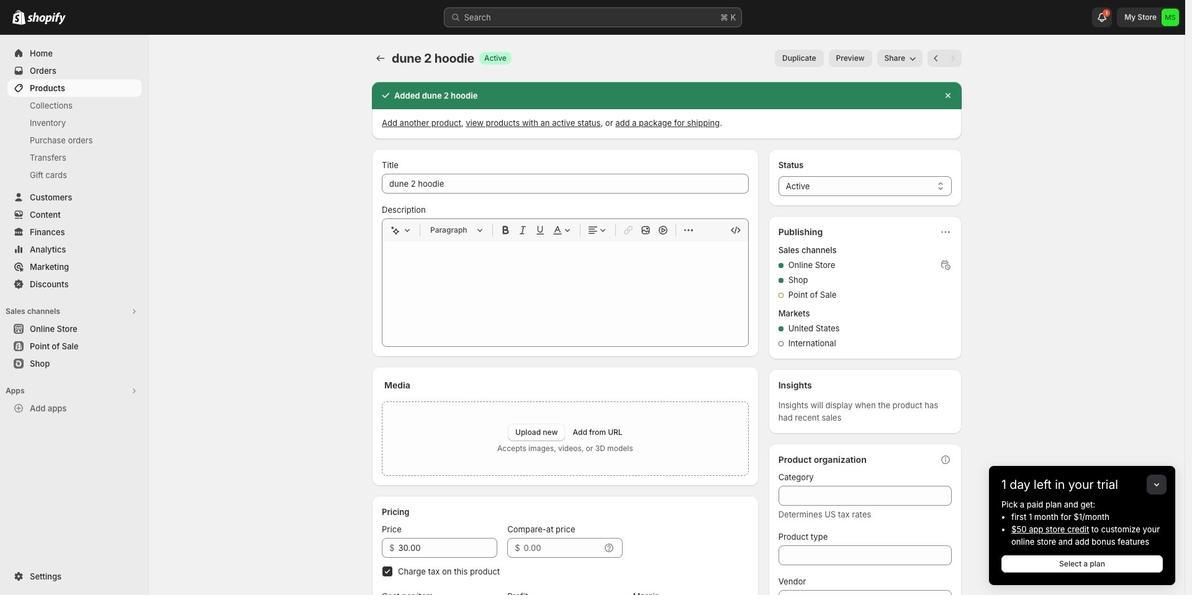 Task type: vqa. For each thing, say whether or not it's contained in the screenshot.
text field
yes



Task type: locate. For each thing, give the bounding box(es) containing it.
None text field
[[779, 486, 952, 506]]

None text field
[[779, 546, 952, 566], [779, 591, 952, 596], [779, 546, 952, 566], [779, 591, 952, 596]]

1   text field from the left
[[398, 538, 498, 558]]

0 horizontal spatial shopify image
[[12, 10, 25, 25]]

1 horizontal spatial   text field
[[524, 538, 601, 558]]

  text field
[[398, 538, 498, 558], [524, 538, 601, 558]]

shopify image
[[12, 10, 25, 25], [27, 12, 66, 25]]

0 horizontal spatial   text field
[[398, 538, 498, 558]]



Task type: describe. For each thing, give the bounding box(es) containing it.
1 horizontal spatial shopify image
[[27, 12, 66, 25]]

Short sleeve t-shirt text field
[[382, 174, 749, 194]]

my store image
[[1162, 9, 1179, 26]]

2   text field from the left
[[524, 538, 601, 558]]

next image
[[947, 52, 960, 65]]



